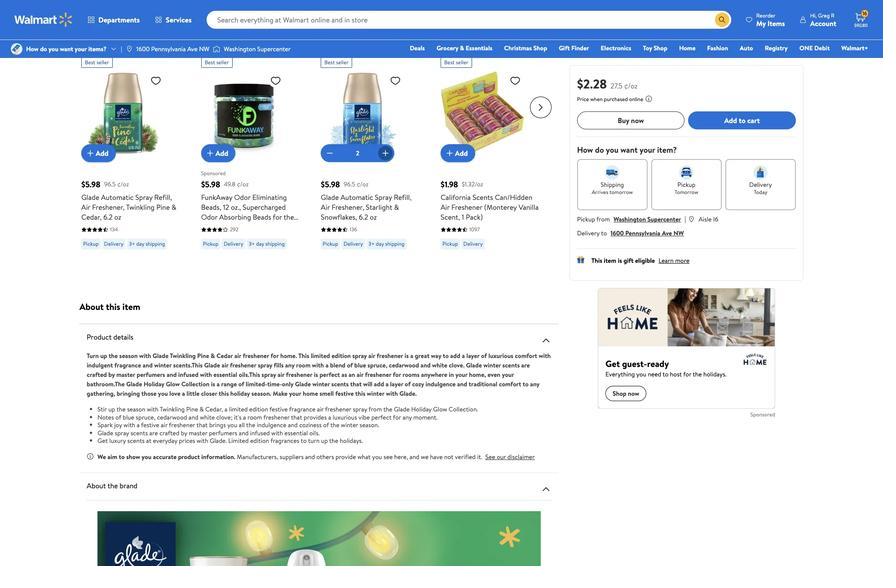 Task type: vqa. For each thing, say whether or not it's contained in the screenshot.
the top are
yes



Task type: describe. For each thing, give the bounding box(es) containing it.
add to cart button
[[688, 111, 796, 129]]

one debit
[[800, 44, 830, 53]]

0 horizontal spatial festive
[[141, 421, 159, 430]]

¢/oz for $5.98 96.5 ¢/oz glade automatic spray refill, air freshener, starlight & snowflakes, 6.2 oz
[[357, 180, 369, 189]]

when
[[590, 95, 603, 103]]

1 horizontal spatial item
[[604, 256, 616, 265]]

the left 'holidays.'
[[329, 436, 338, 445]]

cedar, inside $5.98 96.5 ¢/oz glade automatic spray refill, air freshener, twinkling pine & cedar, 6.2 oz
[[81, 212, 102, 222]]

freshener, for 6.2
[[332, 202, 364, 212]]

2 best seller from the left
[[205, 58, 229, 66]]

are inside stir up the season with twinkling pine & cedar, a limited edition festive fragrance air freshener spray from the glade holiday glow collection. notes of blue spruce, cedarwood and white clove; it's a room freshener that provides a luxurious vibe perfect for any moment. spark joy with a festive air freshener that brings you all the indulgence and coziness of the winter season. glade spray scents are crafted by master perfumers and infused with essential oils. get luxury scents at everyday prices with glade. limited edition fragrances to turn up the holidays.
[[149, 428, 158, 437]]

have
[[430, 452, 443, 461]]

glade. inside stir up the season with twinkling pine & cedar, a limited edition festive fragrance air freshener spray from the glade holiday glow collection. notes of blue spruce, cedarwood and white clove; it's a room freshener that provides a luxurious vibe perfect for any moment. spark joy with a festive air freshener that brings you all the indulgence and coziness of the winter season. glade spray scents are crafted by master perfumers and infused with essential oils. get luxury scents at everyday prices with glade. limited edition fragrances to turn up the holidays.
[[210, 436, 227, 445]]

eliminate
[[264, 222, 293, 232]]

absorbing
[[219, 212, 251, 222]]

27.5
[[611, 81, 623, 91]]

turn
[[308, 436, 320, 445]]

1 horizontal spatial that
[[291, 413, 302, 422]]

indulgence inside turn up the season with glade twinkling pine & cedar air freshener for home. this limited edition spray air freshener is a great way to add a layer of luxurious comfort with indulgent fragrance and winter scents.this glade air freshener spray fills any room with a blend of blue spruce, cedarwood and white clove. glade winter scents are crafted by master perfumers and infused with essential oils.this spray air freshener is perfect as an air freshener for rooms anywhere in your home, even your bathroom.the glade holiday glow collection is a range of limited-time-only glade winter scents that will add a layer of cozy indulgence and traditional comfort to any gathering, bringing those you love a little closer this holiday season. make your home smell festive this winter with glade.
[[426, 380, 456, 389]]

buy now button
[[577, 111, 685, 129]]

2 add to cart image from the left
[[205, 148, 216, 159]]

product details image
[[541, 335, 552, 346]]

grocery & essentials link
[[433, 43, 497, 53]]

about for about the brand
[[87, 481, 106, 490]]

room inside stir up the season with twinkling pine & cedar, a limited edition festive fragrance air freshener spray from the glade holiday glow collection. notes of blue spruce, cedarwood and white clove; it's a room freshener that provides a luxurious vibe perfect for any moment. spark joy with a festive air freshener that brings you all the indulgence and coziness of the winter season. glade spray scents are crafted by master perfumers and infused with essential oils. get luxury scents at everyday prices with glade. limited edition fragrances to turn up the holidays.
[[248, 413, 262, 422]]

your down only on the left bottom of page
[[289, 389, 301, 398]]

spruce, inside turn up the season with glade twinkling pine & cedar air freshener for home. this limited edition spray air freshener is a great way to add a layer of luxurious comfort with indulgent fragrance and winter scents.this glade air freshener spray fills any room with a blend of blue spruce, cedarwood and white clove. glade winter scents are crafted by master perfumers and infused with essential oils.this spray air freshener is perfect as an air freshener for rooms anywhere in your home, even your bathroom.the glade holiday glow collection is a range of limited-time-only glade winter scents that will add a layer of cozy indulgence and traditional comfort to any gathering, bringing those you love a little closer this holiday season. make your home smell festive this winter with glade.
[[368, 361, 388, 370]]

make
[[273, 389, 288, 398]]

shipping for glade automatic spray refill, air freshener, twinkling pine & cedar, 6.2 oz
[[146, 240, 165, 248]]

¢/oz for $5.98 96.5 ¢/oz glade automatic spray refill, air freshener, twinkling pine & cedar, 6.2 oz
[[117, 180, 129, 189]]

$5.98 for glade automatic spray refill, air freshener, twinkling pine & cedar, 6.2 oz
[[81, 179, 100, 190]]

0 horizontal spatial that
[[197, 421, 208, 430]]

delivery down the 292
[[224, 240, 243, 248]]

gift
[[624, 256, 634, 265]]

$5.98 96.5 ¢/oz glade automatic spray refill, air freshener, twinkling pine & cedar, 6.2 oz
[[81, 179, 176, 222]]

you down the walmart image
[[49, 44, 58, 53]]

walmart+
[[842, 44, 868, 53]]

oz.,
[[231, 202, 241, 212]]

and left we
[[410, 452, 419, 461]]

0 vertical spatial add
[[450, 351, 460, 360]]

a left it's
[[225, 405, 228, 414]]

a up clove.
[[462, 351, 465, 360]]

any for room
[[285, 361, 295, 370]]

a left "range"
[[217, 380, 220, 389]]

for inside stir up the season with twinkling pine & cedar, a limited edition festive fragrance air freshener spray from the glade holiday glow collection. notes of blue spruce, cedarwood and white clove; it's a room freshener that provides a luxurious vibe perfect for any moment. spark joy with a festive air freshener that brings you all the indulgence and coziness of the winter season. glade spray scents are crafted by master perfumers and infused with essential oils. get luxury scents at everyday prices with glade. limited edition fragrances to turn up the holidays.
[[393, 413, 401, 422]]

a right it's
[[243, 413, 246, 422]]

for left long-
[[222, 242, 231, 252]]

you left see
[[372, 452, 382, 461]]

luxurious inside stir up the season with twinkling pine & cedar, a limited edition festive fragrance air freshener spray from the glade holiday glow collection. notes of blue spruce, cedarwood and white clove; it's a room freshener that provides a luxurious vibe perfect for any moment. spark joy with a festive air freshener that brings you all the indulgence and coziness of the winter season. glade spray scents are crafted by master perfumers and infused with essential oils. get luxury scents at everyday prices with glade. limited edition fragrances to turn up the holidays.
[[333, 413, 357, 422]]

of right the notes
[[115, 413, 121, 422]]

0 horizontal spatial pennsylvania
[[151, 44, 186, 53]]

show
[[126, 452, 140, 461]]

and inside sponsored $5.98 49.8 ¢/oz funkaway odor eliminating beads, 12 oz., supercharged odor absorbing beads for the house, car or gym, eliminate smoke, pet and bathroom odors for long-lasting results
[[238, 232, 249, 242]]

and left others at bottom
[[305, 452, 315, 461]]

a right will on the left of the page
[[386, 380, 389, 389]]

what
[[358, 452, 371, 461]]

2 horizontal spatial any
[[530, 380, 540, 389]]

is up home
[[314, 370, 318, 379]]

96.5 for twinkling
[[104, 180, 116, 189]]

to down pickup from washington supercenter |
[[601, 229, 607, 238]]

up for stir
[[108, 405, 115, 414]]

now
[[631, 115, 644, 125]]

glow inside turn up the season with glade twinkling pine & cedar air freshener for home. this limited edition spray air freshener is a great way to add a layer of luxurious comfort with indulgent fragrance and winter scents.this glade air freshener spray fills any room with a blend of blue spruce, cedarwood and white clove. glade winter scents are crafted by master perfumers and infused with essential oils.this spray air freshener is perfect as an air freshener for rooms anywhere in your home, even your bathroom.the glade holiday glow collection is a range of limited-time-only glade winter scents that will add a layer of cozy indulgence and traditional comfort to any gathering, bringing those you love a little closer this holiday season. make your home smell festive this winter with glade.
[[166, 380, 180, 389]]

twinkling inside turn up the season with glade twinkling pine & cedar air freshener for home. this limited edition spray air freshener is a great way to add a layer of luxurious comfort with indulgent fragrance and winter scents.this glade air freshener spray fills any room with a blend of blue spruce, cedarwood and white clove. glade winter scents are crafted by master perfumers and infused with essential oils.this spray air freshener is perfect as an air freshener for rooms anywhere in your home, even your bathroom.the glade holiday glow collection is a range of limited-time-only glade winter scents that will add a layer of cozy indulgence and traditional comfort to any gathering, bringing those you love a little closer this holiday season. make your home smell festive this winter with glade.
[[170, 351, 196, 360]]

add button for $1.98
[[441, 144, 475, 162]]

1 horizontal spatial |
[[685, 214, 686, 224]]

verified
[[455, 452, 476, 461]]

and down it's
[[239, 428, 249, 437]]

do for how do you want your item?
[[595, 144, 604, 155]]

stir up the season with twinkling pine & cedar, a limited edition festive fragrance air freshener spray from the glade holiday glow collection. notes of blue spruce, cedarwood and white clove; it's a room freshener that provides a luxurious vibe perfect for any moment. spark joy with a festive air freshener that brings you all the indulgence and coziness of the winter season. glade spray scents are crafted by master perfumers and infused with essential oils. get luxury scents at everyday prices with glade. limited edition fragrances to turn up the holidays.
[[97, 405, 478, 445]]

this inside turn up the season with glade twinkling pine & cedar air freshener for home. this limited edition spray air freshener is a great way to add a layer of luxurious comfort with indulgent fragrance and winter scents.this glade air freshener spray fills any room with a blend of blue spruce, cedarwood and white clove. glade winter scents are crafted by master perfumers and infused with essential oils.this spray air freshener is perfect as an air freshener for rooms anywhere in your home, even your bathroom.the glade holiday glow collection is a range of limited-time-only glade winter scents that will add a layer of cozy indulgence and traditional comfort to any gathering, bringing those you love a little closer this holiday season. make your home smell festive this winter with glade.
[[298, 351, 309, 360]]

departments button
[[80, 9, 147, 31]]

sponsored $5.98 49.8 ¢/oz funkaway odor eliminating beads, 12 oz., supercharged odor absorbing beads for the house, car or gym, eliminate smoke, pet and bathroom odors for long-lasting results
[[201, 169, 297, 252]]

of down rooms
[[405, 380, 411, 389]]

grocery & essentials
[[437, 44, 493, 53]]

our
[[497, 452, 506, 461]]

in
[[449, 370, 454, 379]]

by inside turn up the season with glade twinkling pine & cedar air freshener for home. this limited edition spray air freshener is a great way to add a layer of luxurious comfort with indulgent fragrance and winter scents.this glade air freshener spray fills any room with a blend of blue spruce, cedarwood and white clove. glade winter scents are crafted by master perfumers and infused with essential oils.this spray air freshener is perfect as an air freshener for rooms anywhere in your home, even your bathroom.the glade holiday glow collection is a range of limited-time-only glade winter scents that will add a layer of cozy indulgence and traditional comfort to any gathering, bringing those you love a little closer this holiday season. make your home smell festive this winter with glade.
[[108, 370, 115, 379]]

anywhere
[[421, 370, 447, 379]]

is left gift
[[618, 256, 622, 265]]

Search search field
[[207, 11, 731, 29]]

time-
[[267, 380, 282, 389]]

1 horizontal spatial this
[[592, 256, 602, 265]]

twinkling inside stir up the season with twinkling pine & cedar, a limited edition festive fragrance air freshener spray from the glade holiday glow collection. notes of blue spruce, cedarwood and white clove; it's a room freshener that provides a luxurious vibe perfect for any moment. spark joy with a festive air freshener that brings you all the indulgence and coziness of the winter season. glade spray scents are crafted by master perfumers and infused with essential oils. get luxury scents at everyday prices with glade. limited edition fragrances to turn up the holidays.
[[160, 405, 185, 414]]

luxury
[[109, 436, 126, 445]]

season. inside turn up the season with glade twinkling pine & cedar air freshener for home. this limited edition spray air freshener is a great way to add a layer of luxurious comfort with indulgent fragrance and winter scents.this glade air freshener spray fills any room with a blend of blue spruce, cedarwood and white clove. glade winter scents are crafted by master perfumers and infused with essential oils.this spray air freshener is perfect as an air freshener for rooms anywhere in your home, even your bathroom.the glade holiday glow collection is a range of limited-time-only glade winter scents that will add a layer of cozy indulgence and traditional comfort to any gathering, bringing those you love a little closer this holiday season. make your home smell festive this winter with glade.
[[252, 389, 271, 398]]

a left blend
[[326, 361, 329, 370]]

the right provides
[[330, 421, 340, 430]]

luxurious inside turn up the season with glade twinkling pine & cedar air freshener for home. this limited edition spray air freshener is a great way to add a layer of luxurious comfort with indulgent fragrance and winter scents.this glade air freshener spray fills any room with a blend of blue spruce, cedarwood and white clove. glade winter scents are crafted by master perfumers and infused with essential oils.this spray air freshener is perfect as an air freshener for rooms anywhere in your home, even your bathroom.the glade holiday glow collection is a range of limited-time-only glade winter scents that will add a layer of cozy indulgence and traditional comfort to any gathering, bringing those you love a little closer this holiday season. make your home smell festive this winter with glade.
[[489, 351, 513, 360]]

debit
[[815, 44, 830, 53]]

your left items?
[[75, 44, 87, 53]]

0 horizontal spatial this
[[106, 301, 120, 313]]

as
[[342, 370, 347, 379]]

$2.28 27.5 ¢/oz
[[577, 75, 638, 93]]

1 horizontal spatial 1600
[[611, 229, 624, 238]]

2 best from the left
[[205, 58, 215, 66]]

indulgence inside stir up the season with twinkling pine & cedar, a limited edition festive fragrance air freshener spray from the glade holiday glow collection. notes of blue spruce, cedarwood and white clove; it's a room freshener that provides a luxurious vibe perfect for any moment. spark joy with a festive air freshener that brings you all the indulgence and coziness of the winter season. glade spray scents are crafted by master perfumers and infused with essential oils. get luxury scents at everyday prices with glade. limited edition fragrances to turn up the holidays.
[[257, 421, 286, 430]]

oz inside $5.98 96.5 ¢/oz glade automatic spray refill, air freshener, twinkling pine & cedar, 6.2 oz
[[114, 212, 121, 222]]

aisle i6
[[699, 215, 719, 224]]

to right aim
[[119, 452, 125, 461]]

96.5 for starlight
[[344, 180, 355, 189]]

product
[[178, 452, 200, 461]]

blue inside stir up the season with twinkling pine & cedar, a limited edition festive fragrance air freshener spray from the glade holiday glow collection. notes of blue spruce, cedarwood and white clove; it's a room freshener that provides a luxurious vibe perfect for any moment. spark joy with a festive air freshener that brings you all the indulgence and coziness of the winter season. glade spray scents are crafted by master perfumers and infused with essential oils. get luxury scents at everyday prices with glade. limited edition fragrances to turn up the holidays.
[[123, 413, 134, 422]]

will
[[363, 380, 373, 389]]

results
[[275, 242, 297, 252]]

you up intent image for shipping
[[606, 144, 619, 155]]

delivery up gifting made easy icon
[[577, 229, 600, 238]]

sponsored for sponsored $5.98 49.8 ¢/oz funkaway odor eliminating beads, 12 oz., supercharged odor absorbing beads for the house, car or gym, eliminate smoke, pet and bathroom odors for long-lasting results
[[201, 169, 226, 177]]

add to favorites list, funkaway odor eliminating beads, 12 oz., supercharged odor absorbing beads for the house, car or gym, eliminate smoke, pet and bathroom odors for long-lasting results image
[[270, 75, 281, 86]]

refill, for &
[[394, 192, 412, 202]]

we aim to show you accurate product information. manufacturers, suppliers and others provide what you see here, and we have not verified it. see our disclaimer
[[97, 452, 535, 461]]

aisle
[[699, 215, 712, 224]]

want for items?
[[60, 44, 73, 53]]

any for moment.
[[403, 413, 412, 422]]

a right the joy
[[137, 421, 140, 430]]

vibe
[[359, 413, 370, 422]]

manufacturers,
[[237, 452, 278, 461]]

air down fills
[[278, 370, 285, 379]]

perfect inside stir up the season with twinkling pine & cedar, a limited edition festive fragrance air freshener spray from the glade holiday glow collection. notes of blue spruce, cedarwood and white clove; it's a room freshener that provides a luxurious vibe perfect for any moment. spark joy with a festive air freshener that brings you all the indulgence and coziness of the winter season. glade spray scents are crafted by master perfumers and infused with essential oils. get luxury scents at everyday prices with glade. limited edition fragrances to turn up the holidays.
[[371, 413, 392, 422]]

1 horizontal spatial odor
[[234, 192, 251, 202]]

and down scents.this
[[167, 370, 177, 379]]

air for glade automatic spray refill, air freshener, twinkling pine & cedar, 6.2 oz
[[81, 202, 90, 212]]

Walmart Site-Wide search field
[[207, 11, 731, 29]]

2 vertical spatial edition
[[250, 436, 269, 445]]

air right cedar
[[234, 351, 241, 360]]

your right in
[[456, 370, 468, 379]]

one
[[800, 44, 813, 53]]

holiday inside turn up the season with glade twinkling pine & cedar air freshener for home. this limited edition spray air freshener is a great way to add a layer of luxurious comfort with indulgent fragrance and winter scents.this glade air freshener spray fills any room with a blend of blue spruce, cedarwood and white clove. glade winter scents are crafted by master perfumers and infused with essential oils.this spray air freshener is perfect as an air freshener for rooms anywhere in your home, even your bathroom.the glade holiday glow collection is a range of limited-time-only glade winter scents that will add a layer of cozy indulgence and traditional comfort to any gathering, bringing those you love a little closer this holiday season. make your home smell festive this winter with glade.
[[144, 380, 164, 389]]

shop for toy shop
[[654, 44, 668, 53]]

bathroom
[[251, 232, 282, 242]]

hi,
[[810, 11, 817, 19]]

0 horizontal spatial ave
[[187, 44, 198, 53]]

everyday
[[153, 436, 177, 445]]

greg
[[818, 11, 830, 19]]

of up holiday
[[238, 380, 244, 389]]

cedarwood inside turn up the season with glade twinkling pine & cedar air freshener for home. this limited edition spray air freshener is a great way to add a layer of luxurious comfort with indulgent fragrance and winter scents.this glade air freshener spray fills any room with a blend of blue spruce, cedarwood and white clove. glade winter scents are crafted by master perfumers and infused with essential oils.this spray air freshener is perfect as an air freshener for rooms anywhere in your home, even your bathroom.the glade holiday glow collection is a range of limited-time-only glade winter scents that will add a layer of cozy indulgence and traditional comfort to any gathering, bringing those you love a little closer this holiday season. make your home smell festive this winter with glade.
[[389, 361, 419, 370]]

r
[[831, 11, 835, 19]]

toy shop link
[[639, 43, 672, 53]]

air up will on the left of the page
[[368, 351, 375, 360]]

0 horizontal spatial layer
[[390, 380, 403, 389]]

1 vertical spatial pennsylvania
[[625, 229, 661, 238]]

spruce, inside stir up the season with twinkling pine & cedar, a limited edition festive fragrance air freshener spray from the glade holiday glow collection. notes of blue spruce, cedarwood and white clove; it's a room freshener that provides a luxurious vibe perfect for any moment. spark joy with a festive air freshener that brings you all the indulgence and coziness of the winter season. glade spray scents are crafted by master perfumers and infused with essential oils. get luxury scents at everyday prices with glade. limited edition fragrances to turn up the holidays.
[[136, 413, 155, 422]]

air down the "smell"
[[317, 405, 324, 414]]

more
[[675, 256, 690, 265]]

it's
[[234, 413, 242, 422]]

aim
[[107, 452, 117, 461]]

1 vertical spatial comfort
[[499, 380, 521, 389]]

is up closer
[[211, 380, 215, 389]]

season. inside stir up the season with twinkling pine & cedar, a limited edition festive fragrance air freshener spray from the glade holiday glow collection. notes of blue spruce, cedarwood and white clove; it's a room freshener that provides a luxurious vibe perfect for any moment. spark joy with a festive air freshener that brings you all the indulgence and coziness of the winter season. glade spray scents are crafted by master perfumers and infused with essential oils. get luxury scents at everyday prices with glade. limited edition fragrances to turn up the holidays.
[[360, 421, 379, 430]]

season for twinkling
[[127, 405, 145, 414]]

product details
[[87, 332, 133, 342]]

by inside stir up the season with twinkling pine & cedar, a limited edition festive fragrance air freshener spray from the glade holiday glow collection. notes of blue spruce, cedarwood and white clove; it's a room freshener that provides a luxurious vibe perfect for any moment. spark joy with a festive air freshener that brings you all the indulgence and coziness of the winter season. glade spray scents are crafted by master perfumers and infused with essential oils. get luxury scents at everyday prices with glade. limited edition fragrances to turn up the holidays.
[[181, 428, 187, 437]]

gym,
[[246, 222, 262, 232]]

crafted inside turn up the season with glade twinkling pine & cedar air freshener for home. this limited edition spray air freshener is a great way to add a layer of luxurious comfort with indulgent fragrance and winter scents.this glade air freshener spray fills any room with a blend of blue spruce, cedarwood and white clove. glade winter scents are crafted by master perfumers and infused with essential oils.this spray air freshener is perfect as an air freshener for rooms anywhere in your home, even your bathroom.the glade holiday glow collection is a range of limited-time-only glade winter scents that will add a layer of cozy indulgence and traditional comfort to any gathering, bringing those you love a little closer this holiday season. make your home smell festive this winter with glade.
[[87, 370, 107, 379]]

provide
[[336, 452, 356, 461]]

0 horizontal spatial item
[[122, 301, 140, 313]]

1 vertical spatial odor
[[201, 212, 218, 222]]

white inside turn up the season with glade twinkling pine & cedar air freshener for home. this limited edition spray air freshener is a great way to add a layer of luxurious comfort with indulgent fragrance and winter scents.this glade air freshener spray fills any room with a blend of blue spruce, cedarwood and white clove. glade winter scents are crafted by master perfumers and infused with essential oils.this spray air freshener is perfect as an air freshener for rooms anywhere in your home, even your bathroom.the glade holiday glow collection is a range of limited-time-only glade winter scents that will add a layer of cozy indulgence and traditional comfort to any gathering, bringing those you love a little closer this holiday season. make your home smell festive this winter with glade.
[[432, 361, 447, 370]]

and up those
[[143, 361, 153, 370]]

1 horizontal spatial nw
[[674, 229, 684, 238]]

see
[[485, 452, 495, 461]]

delivery down intent image for delivery
[[749, 180, 772, 189]]

1 horizontal spatial this
[[219, 389, 229, 398]]

master inside stir up the season with twinkling pine & cedar, a limited edition festive fragrance air freshener spray from the glade holiday glow collection. notes of blue spruce, cedarwood and white clove; it's a room freshener that provides a luxurious vibe perfect for any moment. spark joy with a festive air freshener that brings you all the indulgence and coziness of the winter season. glade spray scents are crafted by master perfumers and infused with essential oils. get luxury scents at everyday prices with glade. limited edition fragrances to turn up the holidays.
[[189, 428, 208, 437]]

shop for christmas shop
[[533, 44, 547, 53]]

decrease quantity glade automatic spray refill, air freshener, starlight & snowflakes, 6.2 oz, current quantity 2 image
[[325, 148, 335, 159]]

and down little
[[189, 413, 198, 422]]

crafted inside stir up the season with twinkling pine & cedar, a limited edition festive fragrance air freshener spray from the glade holiday glow collection. notes of blue spruce, cedarwood and white clove; it's a room freshener that provides a luxurious vibe perfect for any moment. spark joy with a festive air freshener that brings you all the indulgence and coziness of the winter season. glade spray scents are crafted by master perfumers and infused with essential oils. get luxury scents at everyday prices with glade. limited edition fragrances to turn up the holidays.
[[159, 428, 179, 437]]

& inside $5.98 96.5 ¢/oz glade automatic spray refill, air freshener, starlight & snowflakes, 6.2 oz
[[394, 202, 399, 212]]

glade inside $5.98 96.5 ¢/oz glade automatic spray refill, air freshener, twinkling pine & cedar, 6.2 oz
[[81, 192, 99, 202]]

0 vertical spatial nw
[[199, 44, 209, 53]]

toy shop
[[643, 44, 668, 53]]

limited-
[[246, 380, 267, 389]]

buy
[[618, 115, 629, 125]]

¢/oz inside sponsored $5.98 49.8 ¢/oz funkaway odor eliminating beads, 12 oz., supercharged odor absorbing beads for the house, car or gym, eliminate smoke, pet and bathroom odors for long-lasting results
[[237, 180, 249, 189]]

walmart image
[[14, 13, 73, 27]]

my
[[757, 18, 766, 28]]

6.2 inside $5.98 96.5 ¢/oz glade automatic spray refill, air freshener, starlight & snowflakes, 6.2 oz
[[359, 212, 368, 222]]

this item is gift eligible learn more
[[592, 256, 690, 265]]

snowflakes,
[[321, 212, 357, 222]]

blue inside turn up the season with glade twinkling pine & cedar air freshener for home. this limited edition spray air freshener is a great way to add a layer of luxurious comfort with indulgent fragrance and winter scents.this glade air freshener spray fills any room with a blend of blue spruce, cedarwood and white clove. glade winter scents are crafted by master perfumers and infused with essential oils.this spray air freshener is perfect as an air freshener for rooms anywhere in your home, even your bathroom.the glade holiday glow collection is a range of limited-time-only glade winter scents that will add a layer of cozy indulgence and traditional comfort to any gathering, bringing those you love a little closer this holiday season. make your home smell festive this winter with glade.
[[354, 361, 366, 370]]

¢/oz for $2.28 27.5 ¢/oz
[[624, 81, 638, 91]]

cedar, inside stir up the season with twinkling pine & cedar, a limited edition festive fragrance air freshener spray from the glade holiday glow collection. notes of blue spruce, cedarwood and white clove; it's a room freshener that provides a luxurious vibe perfect for any moment. spark joy with a festive air freshener that brings you all the indulgence and coziness of the winter season. glade spray scents are crafted by master perfumers and infused with essential oils. get luxury scents at everyday prices with glade. limited edition fragrances to turn up the holidays.
[[205, 405, 223, 414]]

festive inside turn up the season with glade twinkling pine & cedar air freshener for home. this limited edition spray air freshener is a great way to add a layer of luxurious comfort with indulgent fragrance and winter scents.this glade air freshener spray fills any room with a blend of blue spruce, cedarwood and white clove. glade winter scents are crafted by master perfumers and infused with essential oils.this spray air freshener is perfect as an air freshener for rooms anywhere in your home, even your bathroom.the glade holiday glow collection is a range of limited-time-only glade winter scents that will add a layer of cozy indulgence and traditional comfort to any gathering, bringing those you love a little closer this holiday season. make your home smell festive this winter with glade.
[[335, 389, 354, 398]]

of up an
[[347, 361, 353, 370]]

best for glade automatic spray refill, air freshener, starlight & snowflakes, 6.2 oz
[[325, 58, 335, 66]]

sponsored for sponsored
[[751, 411, 775, 418]]

today
[[754, 188, 768, 196]]

and up fragrances
[[288, 421, 298, 430]]

3+ for glade automatic spray refill, air freshener, twinkling pine & cedar, 6.2 oz
[[129, 240, 135, 248]]

legal information image
[[645, 95, 653, 102]]

& inside $5.98 96.5 ¢/oz glade automatic spray refill, air freshener, twinkling pine & cedar, 6.2 oz
[[172, 202, 176, 212]]

reorder
[[757, 11, 776, 19]]

spray up an
[[352, 351, 367, 360]]

and down clove.
[[457, 380, 467, 389]]

air up everyday
[[161, 421, 168, 430]]

search icon image
[[719, 16, 726, 23]]

limited inside turn up the season with glade twinkling pine & cedar air freshener for home. this limited edition spray air freshener is a great way to add a layer of luxurious comfort with indulgent fragrance and winter scents.this glade air freshener spray fills any room with a blend of blue spruce, cedarwood and white clove. glade winter scents are crafted by master perfumers and infused with essential oils.this spray air freshener is perfect as an air freshener for rooms anywhere in your home, even your bathroom.the glade holiday glow collection is a range of limited-time-only glade winter scents that will add a layer of cozy indulgence and traditional comfort to any gathering, bringing those you love a little closer this holiday season. make your home smell festive this winter with glade.
[[311, 351, 330, 360]]

christmas shop link
[[500, 43, 551, 53]]

you inside turn up the season with glade twinkling pine & cedar air freshener for home. this limited edition spray air freshener is a great way to add a layer of luxurious comfort with indulgent fragrance and winter scents.this glade air freshener spray fills any room with a blend of blue spruce, cedarwood and white clove. glade winter scents are crafted by master perfumers and infused with essential oils.this spray air freshener is perfect as an air freshener for rooms anywhere in your home, even your bathroom.the glade holiday glow collection is a range of limited-time-only glade winter scents that will add a layer of cozy indulgence and traditional comfort to any gathering, bringing those you love a little closer this holiday season. make your home smell festive this winter with glade.
[[158, 389, 168, 398]]

home
[[303, 389, 318, 398]]

auto link
[[736, 43, 757, 53]]

spray down will on the left of the page
[[353, 405, 367, 414]]

essential inside stir up the season with twinkling pine & cedar, a limited edition festive fragrance air freshener spray from the glade holiday glow collection. notes of blue spruce, cedarwood and white clove; it's a room freshener that provides a luxurious vibe perfect for any moment. spark joy with a festive air freshener that brings you all the indulgence and coziness of the winter season. glade spray scents are crafted by master perfumers and infused with essential oils. get luxury scents at everyday prices with glade. limited edition fragrances to turn up the holidays.
[[285, 428, 308, 437]]

product group containing $1.98
[[441, 53, 541, 267]]

spray left fills
[[258, 361, 272, 370]]

3+ day shipping for glade automatic spray refill, air freshener, starlight & snowflakes, 6.2 oz
[[369, 240, 405, 248]]

delivery down 134
[[104, 240, 124, 248]]

spray for twinkling
[[135, 192, 153, 202]]

automatic for twinkling
[[101, 192, 134, 202]]

indulgent
[[87, 361, 113, 370]]

air down cedar
[[222, 361, 228, 370]]

reorder my items
[[757, 11, 785, 28]]

$1.98 $1.32/oz california scents can/hidden air freshener (monterey vanilla scent, 1 pack)
[[441, 179, 539, 222]]

& inside stir up the season with twinkling pine & cedar, a limited edition festive fragrance air freshener spray from the glade holiday glow collection. notes of blue spruce, cedarwood and white clove; it's a room freshener that provides a luxurious vibe perfect for any moment. spark joy with a festive air freshener that brings you all the indulgence and coziness of the winter season. glade spray scents are crafted by master perfumers and infused with essential oils. get luxury scents at everyday prices with glade. limited edition fragrances to turn up the holidays.
[[200, 405, 204, 414]]

add to favorites list, glade automatic spray refill, air freshener, starlight & snowflakes, 6.2 oz image
[[390, 75, 401, 86]]

winter up the "smell"
[[312, 380, 330, 389]]

1 vertical spatial ave
[[662, 229, 672, 238]]

items
[[768, 18, 785, 28]]

fragrances
[[271, 436, 299, 445]]

0 vertical spatial washington
[[224, 44, 256, 53]]

spray up time-
[[262, 370, 276, 379]]

about for about this item
[[80, 301, 104, 313]]

air for glade automatic spray refill, air freshener, starlight & snowflakes, 6.2 oz
[[321, 202, 330, 212]]

0 vertical spatial comfort
[[515, 351, 537, 360]]

blend
[[330, 361, 346, 370]]

$1.32/oz
[[462, 180, 483, 189]]

 image for 1600
[[126, 45, 133, 53]]

1 horizontal spatial festive
[[270, 405, 288, 414]]

hi, greg r account
[[810, 11, 837, 28]]

pine inside turn up the season with glade twinkling pine & cedar air freshener for home. this limited edition spray air freshener is a great way to add a layer of luxurious comfort with indulgent fragrance and winter scents.this glade air freshener spray fills any room with a blend of blue spruce, cedarwood and white clove. glade winter scents are crafted by master perfumers and infused with essential oils.this spray air freshener is perfect as an air freshener for rooms anywhere in your home, even your bathroom.the glade holiday glow collection is a range of limited-time-only glade winter scents that will add a layer of cozy indulgence and traditional comfort to any gathering, bringing those you love a little closer this holiday season. make your home smell festive this winter with glade.
[[197, 351, 209, 360]]

winter down will on the left of the page
[[367, 389, 385, 398]]

oils.this
[[239, 370, 260, 379]]

infused inside stir up the season with twinkling pine & cedar, a limited edition festive fragrance air freshener spray from the glade holiday glow collection. notes of blue spruce, cedarwood and white clove; it's a room freshener that provides a luxurious vibe perfect for any moment. spark joy with a festive air freshener that brings you all the indulgence and coziness of the winter season. glade spray scents are crafted by master perfumers and infused with essential oils. get luxury scents at everyday prices with glade. limited edition fragrances to turn up the holidays.
[[250, 428, 270, 437]]

perfumers inside turn up the season with glade twinkling pine & cedar air freshener for home. this limited edition spray air freshener is a great way to add a layer of luxurious comfort with indulgent fragrance and winter scents.this glade air freshener spray fills any room with a blend of blue spruce, cedarwood and white clove. glade winter scents are crafted by master perfumers and infused with essential oils.this spray air freshener is perfect as an air freshener for rooms anywhere in your home, even your bathroom.the glade holiday glow collection is a range of limited-time-only glade winter scents that will add a layer of cozy indulgence and traditional comfort to any gathering, bringing those you love a little closer this holiday season. make your home smell festive this winter with glade.
[[137, 370, 165, 379]]

add button for $5.98
[[81, 144, 116, 162]]

customers
[[80, 36, 122, 49]]

2 horizontal spatial up
[[321, 436, 328, 445]]

winter up "even"
[[484, 361, 501, 370]]

0 vertical spatial 1600
[[137, 44, 150, 53]]

is left great
[[405, 351, 409, 360]]

the left brand on the bottom of page
[[108, 481, 118, 490]]

electronics
[[601, 44, 631, 53]]

accurate
[[153, 452, 177, 461]]

day for glade automatic spray refill, air freshener, twinkling pine & cedar, 6.2 oz
[[136, 240, 144, 248]]

the up the joy
[[117, 405, 126, 414]]

tomorrow
[[675, 188, 698, 196]]

limited inside stir up the season with twinkling pine & cedar, a limited edition festive fragrance air freshener spray from the glade holiday glow collection. notes of blue spruce, cedarwood and white clove; it's a room freshener that provides a luxurious vibe perfect for any moment. spark joy with a festive air freshener that brings you all the indulgence and coziness of the winter season. glade spray scents are crafted by master perfumers and infused with essential oils. get luxury scents at everyday prices with glade. limited edition fragrances to turn up the holidays.
[[229, 405, 248, 414]]

delivery down 136
[[344, 240, 363, 248]]

of right "oils."
[[323, 421, 329, 430]]

0 vertical spatial supercenter
[[257, 44, 291, 53]]

of up home,
[[481, 351, 487, 360]]

a right love
[[182, 389, 185, 398]]

brand
[[120, 481, 138, 490]]

cedarwood inside stir up the season with twinkling pine & cedar, a limited edition festive fragrance air freshener spray from the glade holiday glow collection. notes of blue spruce, cedarwood and white clove; it's a room freshener that provides a luxurious vibe perfect for any moment. spark joy with a festive air freshener that brings you all the indulgence and coziness of the winter season. glade spray scents are crafted by master perfumers and infused with essential oils. get luxury scents at everyday prices with glade. limited edition fragrances to turn up the holidays.
[[157, 413, 187, 422]]

that inside turn up the season with glade twinkling pine & cedar air freshener for home. this limited edition spray air freshener is a great way to add a layer of luxurious comfort with indulgent fragrance and winter scents.this glade air freshener spray fills any room with a blend of blue spruce, cedarwood and white clove. glade winter scents are crafted by master perfumers and infused with essential oils.this spray air freshener is perfect as an air freshener for rooms anywhere in your home, even your bathroom.the glade holiday glow collection is a range of limited-time-only glade winter scents that will add a layer of cozy indulgence and traditional comfort to any gathering, bringing those you love a little closer this holiday season. make your home smell festive this winter with glade.
[[350, 380, 362, 389]]

you inside stir up the season with twinkling pine & cedar, a limited edition festive fragrance air freshener spray from the glade holiday glow collection. notes of blue spruce, cedarwood and white clove; it's a room freshener that provides a luxurious vibe perfect for any moment. spark joy with a festive air freshener that brings you all the indulgence and coziness of the winter season. glade spray scents are crafted by master perfumers and infused with essential oils. get luxury scents at everyday prices with glade. limited edition fragrances to turn up the holidays.
[[227, 421, 237, 430]]

see
[[384, 452, 393, 461]]

winter left scents.this
[[154, 361, 172, 370]]

$5.98 inside sponsored $5.98 49.8 ¢/oz funkaway odor eliminating beads, 12 oz., supercharged odor absorbing beads for the house, car or gym, eliminate smoke, pet and bathroom odors for long-lasting results
[[201, 179, 220, 190]]

your left item?
[[640, 144, 655, 155]]

shipping for glade automatic spray refill, air freshener, starlight & snowflakes, 6.2 oz
[[385, 240, 405, 248]]

oz inside $5.98 96.5 ¢/oz glade automatic spray refill, air freshener, starlight & snowflakes, 6.2 oz
[[370, 212, 377, 222]]

a right provides
[[328, 413, 331, 422]]

2 day from the left
[[256, 240, 264, 248]]



Task type: locate. For each thing, give the bounding box(es) containing it.
glade. down brings
[[210, 436, 227, 445]]

beads
[[253, 212, 271, 222]]

buy now
[[618, 115, 644, 125]]

to right the way
[[443, 351, 449, 360]]

room right all
[[248, 413, 262, 422]]

0 vertical spatial glow
[[166, 380, 180, 389]]

add for the california scents can/hidden air freshener (monterey vanilla scent, 1 pack) image
[[455, 148, 468, 158]]

festive up at
[[141, 421, 159, 430]]

0 vertical spatial this
[[592, 256, 602, 265]]

1 freshener, from the left
[[92, 202, 125, 212]]

0 horizontal spatial want
[[60, 44, 73, 53]]

0 horizontal spatial do
[[40, 44, 47, 53]]

blue right the joy
[[123, 413, 134, 422]]

0 vertical spatial white
[[432, 361, 447, 370]]

2 shipping from the left
[[265, 240, 285, 248]]

white inside stir up the season with twinkling pine & cedar, a limited edition festive fragrance air freshener spray from the glade holiday glow collection. notes of blue spruce, cedarwood and white clove; it's a room freshener that provides a luxurious vibe perfect for any moment. spark joy with a festive air freshener that brings you all the indulgence and coziness of the winter season. glade spray scents are crafted by master perfumers and infused with essential oils. get luxury scents at everyday prices with glade. limited edition fragrances to turn up the holidays.
[[200, 413, 215, 422]]

this up product details on the left
[[106, 301, 120, 313]]

price
[[577, 95, 589, 103]]

day down $5.98 96.5 ¢/oz glade automatic spray refill, air freshener, twinkling pine & cedar, 6.2 oz
[[136, 240, 144, 248]]

0 horizontal spatial automatic
[[101, 192, 134, 202]]

up for turn
[[100, 351, 107, 360]]

2 3+ day shipping from the left
[[249, 240, 285, 248]]

3 add to cart image from the left
[[444, 148, 455, 159]]

of
[[481, 351, 487, 360], [347, 361, 353, 370], [238, 380, 244, 389], [405, 380, 411, 389], [115, 413, 121, 422], [323, 421, 329, 430]]

1 horizontal spatial add
[[450, 351, 460, 360]]

4 seller from the left
[[456, 58, 469, 66]]

3 air from the left
[[441, 202, 450, 212]]

1 vertical spatial cedarwood
[[157, 413, 187, 422]]

air inside $5.98 96.5 ¢/oz glade automatic spray refill, air freshener, starlight & snowflakes, 6.2 oz
[[321, 202, 330, 212]]

perfect
[[320, 370, 340, 379], [371, 413, 392, 422]]

0 vertical spatial from
[[597, 215, 610, 224]]

scents
[[503, 361, 520, 370], [331, 380, 349, 389], [131, 428, 148, 437], [127, 436, 145, 445]]

to inside stir up the season with twinkling pine & cedar, a limited edition festive fragrance air freshener spray from the glade holiday glow collection. notes of blue spruce, cedarwood and white clove; it's a room freshener that provides a luxurious vibe perfect for any moment. spark joy with a festive air freshener that brings you all the indulgence and coziness of the winter season. glade spray scents are crafted by master perfumers and infused with essential oils. get luxury scents at everyday prices with glade. limited edition fragrances to turn up the holidays.
[[301, 436, 307, 445]]

freshener, up 136
[[332, 202, 364, 212]]

glade automatic spray refill, air freshener, twinkling pine & cedar, 6.2 oz image
[[81, 71, 165, 155]]

3 $5.98 from the left
[[321, 179, 340, 190]]

seller for glade automatic spray refill, air freshener, starlight & snowflakes, 6.2 oz
[[336, 58, 349, 66]]

fragrance right indulgent
[[114, 361, 141, 370]]

indulgence up fragrances
[[257, 421, 286, 430]]

collection
[[181, 380, 209, 389]]

supercenter inside pickup from washington supercenter |
[[648, 215, 681, 224]]

winter inside stir up the season with twinkling pine & cedar, a limited edition festive fragrance air freshener spray from the glade holiday glow collection. notes of blue spruce, cedarwood and white clove; it's a room freshener that provides a luxurious vibe perfect for any moment. spark joy with a festive air freshener that brings you all the indulgence and coziness of the winter season. glade spray scents are crafted by master perfumers and infused with essential oils. get luxury scents at everyday prices with glade. limited edition fragrances to turn up the holidays.
[[341, 421, 358, 430]]

0 horizontal spatial refill,
[[154, 192, 172, 202]]

1 horizontal spatial perfect
[[371, 413, 392, 422]]

glade
[[81, 192, 99, 202], [321, 192, 339, 202], [153, 351, 169, 360], [204, 361, 220, 370], [466, 361, 482, 370], [126, 380, 142, 389], [295, 380, 311, 389], [394, 405, 410, 414], [97, 428, 113, 437]]

2 6.2 from the left
[[359, 212, 368, 222]]

your right "even"
[[502, 370, 514, 379]]

4 product group from the left
[[441, 53, 541, 267]]

cedar,
[[81, 212, 102, 222], [205, 405, 223, 414]]

0 horizontal spatial crafted
[[87, 370, 107, 379]]

season for glade
[[119, 351, 138, 360]]

glade. down cozy
[[400, 389, 417, 398]]

lasting
[[251, 242, 273, 252]]

0 horizontal spatial day
[[136, 240, 144, 248]]

best for california scents can/hidden air freshener (monterey vanilla scent, 1 pack)
[[444, 58, 455, 66]]

services button
[[147, 9, 199, 31]]

twinkling
[[126, 202, 155, 212], [170, 351, 196, 360], [160, 405, 185, 414]]

(monterey
[[484, 202, 517, 212]]

from down will on the left of the page
[[369, 405, 382, 414]]

1 horizontal spatial white
[[432, 361, 447, 370]]

refill, for pine
[[154, 192, 172, 202]]

1 horizontal spatial how
[[577, 144, 593, 155]]

crafted
[[87, 370, 107, 379], [159, 428, 179, 437]]

|
[[121, 44, 122, 53], [685, 214, 686, 224]]

spray for starlight
[[375, 192, 392, 202]]

3+ down the gym,
[[249, 240, 255, 248]]

fragrance inside turn up the season with glade twinkling pine & cedar air freshener for home. this limited edition spray air freshener is a great way to add a layer of luxurious comfort with indulgent fragrance and winter scents.this glade air freshener spray fills any room with a blend of blue spruce, cedarwood and white clove. glade winter scents are crafted by master perfumers and infused with essential oils.this spray air freshener is perfect as an air freshener for rooms anywhere in your home, even your bathroom.the glade holiday glow collection is a range of limited-time-only glade winter scents that will add a layer of cozy indulgence and traditional comfort to any gathering, bringing those you love a little closer this holiday season. make your home smell festive this winter with glade.
[[114, 361, 141, 370]]

see our disclaimer button
[[485, 452, 535, 461]]

1 add button from the left
[[81, 144, 116, 162]]

up
[[100, 351, 107, 360], [108, 405, 115, 414], [321, 436, 328, 445]]

292
[[230, 226, 239, 233]]

gift finder
[[559, 44, 589, 53]]

by
[[108, 370, 115, 379], [181, 428, 187, 437]]

1 vertical spatial item
[[122, 301, 140, 313]]

next slide for customers also considered list image
[[530, 97, 552, 118]]

0 horizontal spatial shipping
[[146, 240, 165, 248]]

that left provides
[[291, 413, 302, 422]]

1 horizontal spatial want
[[621, 144, 638, 155]]

add to favorites list, glade automatic spray refill, air freshener, twinkling pine & cedar, 6.2 oz image
[[151, 75, 161, 86]]

you
[[49, 44, 58, 53], [606, 144, 619, 155], [158, 389, 168, 398], [227, 421, 237, 430], [142, 452, 151, 461], [372, 452, 382, 461]]

1 vertical spatial do
[[595, 144, 604, 155]]

it.
[[477, 452, 482, 461]]

 image
[[213, 44, 220, 53]]

refill, inside $5.98 96.5 ¢/oz glade automatic spray refill, air freshener, twinkling pine & cedar, 6.2 oz
[[154, 192, 172, 202]]

oz up 134
[[114, 212, 121, 222]]

and right 'pet'
[[238, 232, 249, 242]]

0 horizontal spatial nw
[[199, 44, 209, 53]]

this right gifting made easy icon
[[592, 256, 602, 265]]

2 vertical spatial up
[[321, 436, 328, 445]]

1 96.5 from the left
[[104, 180, 116, 189]]

& inside grocery & essentials link
[[460, 44, 464, 53]]

for
[[273, 212, 282, 222], [222, 242, 231, 252], [271, 351, 279, 360], [393, 370, 401, 379], [393, 413, 401, 422]]

0 horizontal spatial spray
[[135, 192, 153, 202]]

the right vibe
[[383, 405, 393, 414]]

$90.80
[[855, 22, 868, 28]]

edition
[[332, 351, 351, 360], [249, 405, 268, 414], [250, 436, 269, 445]]

edition inside turn up the season with glade twinkling pine & cedar air freshener for home. this limited edition spray air freshener is a great way to add a layer of luxurious comfort with indulgent fragrance and winter scents.this glade air freshener spray fills any room with a blend of blue spruce, cedarwood and white clove. glade winter scents are crafted by master perfumers and infused with essential oils.this spray air freshener is perfect as an air freshener for rooms anywhere in your home, even your bathroom.the glade holiday glow collection is a range of limited-time-only glade winter scents that will add a layer of cozy indulgence and traditional comfort to any gathering, bringing those you love a little closer this holiday season. make your home smell festive this winter with glade.
[[332, 351, 351, 360]]

3 product group from the left
[[321, 53, 421, 267]]

1 6.2 from the left
[[103, 212, 113, 222]]

spruce, up at
[[136, 413, 155, 422]]

0 vertical spatial glade.
[[400, 389, 417, 398]]

1 spray from the left
[[135, 192, 153, 202]]

add to cart image for $5.98
[[85, 148, 96, 159]]

spray inside $5.98 96.5 ¢/oz glade automatic spray refill, air freshener, starlight & snowflakes, 6.2 oz
[[375, 192, 392, 202]]

1 horizontal spatial 6.2
[[359, 212, 368, 222]]

from inside pickup from washington supercenter |
[[597, 215, 610, 224]]

add for the glade automatic spray refill, air freshener, twinkling pine & cedar, 6.2 oz image
[[96, 148, 109, 158]]

winter up 'holidays.'
[[341, 421, 358, 430]]

walmart+ link
[[838, 43, 873, 53]]

add for "funkaway odor eliminating beads, 12 oz., supercharged odor absorbing beads for the house, car or gym, eliminate smoke, pet and bathroom odors for long-lasting results" image
[[216, 148, 228, 158]]

0 horizontal spatial glow
[[166, 380, 180, 389]]

2 3+ from the left
[[249, 240, 255, 248]]

1 vertical spatial are
[[149, 428, 158, 437]]

supercenter up 1600 pennsylvania ave nw button
[[648, 215, 681, 224]]

1 horizontal spatial are
[[521, 361, 530, 370]]

1 $5.98 from the left
[[81, 179, 100, 190]]

$5.98 inside $5.98 96.5 ¢/oz glade automatic spray refill, air freshener, twinkling pine & cedar, 6.2 oz
[[81, 179, 100, 190]]

how for how do you want your item?
[[577, 144, 593, 155]]

0 horizontal spatial |
[[121, 44, 122, 53]]

0 horizontal spatial 6.2
[[103, 212, 113, 222]]

odor left the 12
[[201, 212, 218, 222]]

4 best seller from the left
[[444, 58, 469, 66]]

oz right "snowflakes,"
[[370, 212, 377, 222]]

pickup inside pickup tomorrow
[[678, 180, 696, 189]]

not
[[444, 452, 454, 461]]

0 horizontal spatial freshener,
[[92, 202, 125, 212]]

3 seller from the left
[[336, 58, 349, 66]]

cedarwood up rooms
[[389, 361, 419, 370]]

1 vertical spatial edition
[[249, 405, 268, 414]]

luxurious
[[489, 351, 513, 360], [333, 413, 357, 422]]

0 horizontal spatial 3+ day shipping
[[129, 240, 165, 248]]

$5.98 for glade automatic spray refill, air freshener, starlight & snowflakes, 6.2 oz
[[321, 179, 340, 190]]

season inside turn up the season with glade twinkling pine & cedar air freshener for home. this limited edition spray air freshener is a great way to add a layer of luxurious comfort with indulgent fragrance and winter scents.this glade air freshener spray fills any room with a blend of blue spruce, cedarwood and white clove. glade winter scents are crafted by master perfumers and infused with essential oils.this spray air freshener is perfect as an air freshener for rooms anywhere in your home, even your bathroom.the glade holiday glow collection is a range of limited-time-only glade winter scents that will add a layer of cozy indulgence and traditional comfort to any gathering, bringing those you love a little closer this holiday season. make your home smell festive this winter with glade.
[[119, 351, 138, 360]]

increase quantity glade automatic spray refill, air freshener, starlight & snowflakes, 6.2 oz, current quantity 2 image
[[380, 148, 391, 159]]

a
[[410, 351, 413, 360], [462, 351, 465, 360], [326, 361, 329, 370], [217, 380, 220, 389], [386, 380, 389, 389], [182, 389, 185, 398], [225, 405, 228, 414], [243, 413, 246, 422], [328, 413, 331, 422], [137, 421, 140, 430]]

the right beads
[[284, 212, 294, 222]]

best seller for california scents can/hidden air freshener (monterey vanilla scent, 1 pack)
[[444, 58, 469, 66]]

blue
[[354, 361, 366, 370], [123, 413, 134, 422]]

clove;
[[216, 413, 232, 422]]

0 horizontal spatial add button
[[81, 144, 116, 162]]

automatic
[[101, 192, 134, 202], [341, 192, 373, 202]]

twinkling inside $5.98 96.5 ¢/oz glade automatic spray refill, air freshener, twinkling pine & cedar, 6.2 oz
[[126, 202, 155, 212]]

california
[[441, 192, 471, 202]]

1 vertical spatial from
[[369, 405, 382, 414]]

from inside stir up the season with twinkling pine & cedar, a limited edition festive fragrance air freshener spray from the glade holiday glow collection. notes of blue spruce, cedarwood and white clove; it's a room freshener that provides a luxurious vibe perfect for any moment. spark joy with a festive air freshener that brings you all the indulgence and coziness of the winter season. glade spray scents are crafted by master perfumers and infused with essential oils. get luxury scents at everyday prices with glade. limited edition fragrances to turn up the holidays.
[[369, 405, 382, 414]]

0 vertical spatial odor
[[234, 192, 251, 202]]

delivery today
[[749, 180, 772, 196]]

supercharged
[[243, 202, 286, 212]]

1 horizontal spatial crafted
[[159, 428, 179, 437]]

white down the way
[[432, 361, 447, 370]]

0 vertical spatial item
[[604, 256, 616, 265]]

0 horizontal spatial room
[[248, 413, 262, 422]]

2 oz from the left
[[370, 212, 377, 222]]

that down an
[[350, 380, 362, 389]]

0 vertical spatial season
[[119, 351, 138, 360]]

¢/oz
[[624, 81, 638, 91], [117, 180, 129, 189], [237, 180, 249, 189], [357, 180, 369, 189]]

nw right considered
[[199, 44, 209, 53]]

nw up more
[[674, 229, 684, 238]]

3+ for glade automatic spray refill, air freshener, starlight & snowflakes, 6.2 oz
[[369, 240, 375, 248]]

shipping
[[146, 240, 165, 248], [265, 240, 285, 248], [385, 240, 405, 248]]

glade automatic spray refill, air freshener, starlight & snowflakes, 6.2 oz image
[[321, 71, 404, 155]]

1 refill, from the left
[[154, 192, 172, 202]]

intent image for shipping image
[[605, 165, 620, 180]]

0 horizontal spatial essential
[[214, 370, 237, 379]]

room down "home."
[[296, 361, 311, 370]]

toy
[[643, 44, 652, 53]]

1 seller from the left
[[97, 58, 109, 66]]

3+ down $5.98 96.5 ¢/oz glade automatic spray refill, air freshener, twinkling pine & cedar, 6.2 oz
[[129, 240, 135, 248]]

spruce,
[[368, 361, 388, 370], [136, 413, 155, 422]]

1 horizontal spatial 3+
[[249, 240, 255, 248]]

to inside button
[[739, 115, 746, 125]]

pickup
[[678, 180, 696, 189], [577, 215, 595, 224], [83, 240, 99, 248], [203, 240, 218, 248], [323, 240, 338, 248], [443, 240, 458, 248]]

1 horizontal spatial refill,
[[394, 192, 412, 202]]

$2.28
[[577, 75, 607, 93]]

air inside $1.98 $1.32/oz california scents can/hidden air freshener (monterey vanilla scent, 1 pack)
[[441, 202, 450, 212]]

season.
[[252, 389, 271, 398], [360, 421, 379, 430]]

how for how do you want your items?
[[26, 44, 39, 53]]

fragrance inside stir up the season with twinkling pine & cedar, a limited edition festive fragrance air freshener spray from the glade holiday glow collection. notes of blue spruce, cedarwood and white clove; it's a room freshener that provides a luxurious vibe perfect for any moment. spark joy with a festive air freshener that brings you all the indulgence and coziness of the winter season. glade spray scents are crafted by master perfumers and infused with essential oils. get luxury scents at everyday prices with glade. limited edition fragrances to turn up the holidays.
[[289, 405, 316, 414]]

do up the shipping
[[595, 144, 604, 155]]

1 product group from the left
[[81, 53, 181, 267]]

0 horizontal spatial 3+
[[129, 240, 135, 248]]

festive
[[335, 389, 354, 398], [270, 405, 288, 414], [141, 421, 159, 430]]

all
[[239, 421, 245, 430]]

1 vertical spatial holiday
[[411, 405, 432, 414]]

spray inside $5.98 96.5 ¢/oz glade automatic spray refill, air freshener, twinkling pine & cedar, 6.2 oz
[[135, 192, 153, 202]]

layer up home,
[[467, 351, 480, 360]]

3 3+ from the left
[[369, 240, 375, 248]]

1 horizontal spatial perfumers
[[209, 428, 237, 437]]

up right stir
[[108, 405, 115, 414]]

2 horizontal spatial this
[[355, 389, 365, 398]]

the inside turn up the season with glade twinkling pine & cedar air freshener for home. this limited edition spray air freshener is a great way to add a layer of luxurious comfort with indulgent fragrance and winter scents.this glade air freshener spray fills any room with a blend of blue spruce, cedarwood and white clove. glade winter scents are crafted by master perfumers and infused with essential oils.this spray air freshener is perfect as an air freshener for rooms anywhere in your home, even your bathroom.the glade holiday glow collection is a range of limited-time-only glade winter scents that will add a layer of cozy indulgence and traditional comfort to any gathering, bringing those you love a little closer this holiday season. make your home smell festive this winter with glade.
[[109, 351, 118, 360]]

$1.98
[[441, 179, 458, 190]]

for left rooms
[[393, 370, 401, 379]]

ave right considered
[[187, 44, 198, 53]]

¢/oz inside $5.98 96.5 ¢/oz glade automatic spray refill, air freshener, twinkling pine & cedar, 6.2 oz
[[117, 180, 129, 189]]

add up clove.
[[450, 351, 460, 360]]

1
[[462, 212, 464, 222]]

0 horizontal spatial add to cart image
[[85, 148, 96, 159]]

holiday
[[230, 389, 250, 398]]

2 vertical spatial pine
[[186, 405, 198, 414]]

want for item?
[[621, 144, 638, 155]]

1 shipping from the left
[[146, 240, 165, 248]]

1 best seller from the left
[[85, 58, 109, 66]]

2 automatic from the left
[[341, 192, 373, 202]]

one debit link
[[796, 43, 834, 53]]

4 best from the left
[[444, 58, 455, 66]]

that left brings
[[197, 421, 208, 430]]

1 horizontal spatial add to cart image
[[205, 148, 216, 159]]

limited down holiday
[[229, 405, 248, 414]]

any inside stir up the season with twinkling pine & cedar, a limited edition festive fragrance air freshener spray from the glade holiday glow collection. notes of blue spruce, cedarwood and white clove; it's a room freshener that provides a luxurious vibe perfect for any moment. spark joy with a festive air freshener that brings you all the indulgence and coziness of the winter season. glade spray scents are crafted by master perfumers and infused with essential oils. get luxury scents at everyday prices with glade. limited edition fragrances to turn up the holidays.
[[403, 413, 412, 422]]

1 3+ from the left
[[129, 240, 135, 248]]

0 horizontal spatial odor
[[201, 212, 218, 222]]

2 freshener, from the left
[[332, 202, 364, 212]]

1600 pennsylvania ave nw button
[[611, 229, 684, 238]]

add to cart image
[[85, 148, 96, 159], [205, 148, 216, 159], [444, 148, 455, 159]]

infused inside turn up the season with glade twinkling pine & cedar air freshener for home. this limited edition spray air freshener is a great way to add a layer of luxurious comfort with indulgent fragrance and winter scents.this glade air freshener spray fills any room with a blend of blue spruce, cedarwood and white clove. glade winter scents are crafted by master perfumers and infused with essential oils.this spray air freshener is perfect as an air freshener for rooms anywhere in your home, even your bathroom.the glade holiday glow collection is a range of limited-time-only glade winter scents that will add a layer of cozy indulgence and traditional comfort to any gathering, bringing those you love a little closer this holiday season. make your home smell festive this winter with glade.
[[178, 370, 198, 379]]

3 best from the left
[[325, 58, 335, 66]]

fashion
[[707, 44, 728, 53]]

funkaway odor eliminating beads, 12 oz., supercharged odor absorbing beads for the house, car or gym, eliminate smoke, pet and bathroom odors for long-lasting results image
[[201, 71, 285, 155]]

1 3+ day shipping from the left
[[129, 240, 165, 248]]

closer
[[201, 389, 217, 398]]

how do you want your items?
[[26, 44, 106, 53]]

best seller for glade automatic spray refill, air freshener, starlight & snowflakes, 6.2 oz
[[325, 58, 349, 66]]

air
[[81, 202, 90, 212], [321, 202, 330, 212], [441, 202, 450, 212]]

glow inside stir up the season with twinkling pine & cedar, a limited edition festive fragrance air freshener spray from the glade holiday glow collection. notes of blue spruce, cedarwood and white clove; it's a room freshener that provides a luxurious vibe perfect for any moment. spark joy with a festive air freshener that brings you all the indulgence and coziness of the winter season. glade spray scents are crafted by master perfumers and infused with essential oils. get luxury scents at everyday prices with glade. limited edition fragrances to turn up the holidays.
[[433, 405, 447, 414]]

account
[[810, 18, 837, 28]]

1 horizontal spatial luxurious
[[489, 351, 513, 360]]

master
[[116, 370, 135, 379], [189, 428, 208, 437]]

add to cart image for $1.98
[[444, 148, 455, 159]]

0 vertical spatial edition
[[332, 351, 351, 360]]

up up indulgent
[[100, 351, 107, 360]]

 image
[[11, 43, 22, 55], [126, 45, 133, 53]]

pine inside $5.98 96.5 ¢/oz glade automatic spray refill, air freshener, twinkling pine & cedar, 6.2 oz
[[156, 202, 170, 212]]

air inside $5.98 96.5 ¢/oz glade automatic spray refill, air freshener, twinkling pine & cedar, 6.2 oz
[[81, 202, 90, 212]]

master inside turn up the season with glade twinkling pine & cedar air freshener for home. this limited edition spray air freshener is a great way to add a layer of luxurious comfort with indulgent fragrance and winter scents.this glade air freshener spray fills any room with a blend of blue spruce, cedarwood and white clove. glade winter scents are crafted by master perfumers and infused with essential oils.this spray air freshener is perfect as an air freshener for rooms anywhere in your home, even your bathroom.the glade holiday glow collection is a range of limited-time-only glade winter scents that will add a layer of cozy indulgence and traditional comfort to any gathering, bringing those you love a little closer this holiday season. make your home smell festive this winter with glade.
[[116, 370, 135, 379]]

1 air from the left
[[81, 202, 90, 212]]

3 day from the left
[[376, 240, 384, 248]]

0 vertical spatial twinkling
[[126, 202, 155, 212]]

by up bathroom.the
[[108, 370, 115, 379]]

2 spray from the left
[[375, 192, 392, 202]]

you right show
[[142, 452, 151, 461]]

perfect down blend
[[320, 370, 340, 379]]

perfect inside turn up the season with glade twinkling pine & cedar air freshener for home. this limited edition spray air freshener is a great way to add a layer of luxurious comfort with indulgent fragrance and winter scents.this glade air freshener spray fills any room with a blend of blue spruce, cedarwood and white clove. glade winter scents are crafted by master perfumers and infused with essential oils.this spray air freshener is perfect as an air freshener for rooms anywhere in your home, even your bathroom.the glade holiday glow collection is a range of limited-time-only glade winter scents that will add a layer of cozy indulgence and traditional comfort to any gathering, bringing those you love a little closer this holiday season. make your home smell festive this winter with glade.
[[320, 370, 340, 379]]

2 96.5 from the left
[[344, 180, 355, 189]]

for right beads
[[273, 212, 282, 222]]

2 seller from the left
[[216, 58, 229, 66]]

glow
[[166, 380, 180, 389], [433, 405, 447, 414]]

the inside sponsored $5.98 49.8 ¢/oz funkaway odor eliminating beads, 12 oz., supercharged odor absorbing beads for the house, car or gym, eliminate smoke, pet and bathroom odors for long-lasting results
[[284, 212, 294, 222]]

0 horizontal spatial 96.5
[[104, 180, 116, 189]]

funkaway
[[201, 192, 232, 202]]

delivery to 1600 pennsylvania ave nw
[[577, 229, 684, 238]]

perfumers down clove;
[[209, 428, 237, 437]]

add to cart
[[724, 115, 760, 125]]

1 horizontal spatial do
[[595, 144, 604, 155]]

2 horizontal spatial day
[[376, 240, 384, 248]]

room inside turn up the season with glade twinkling pine & cedar air freshener for home. this limited edition spray air freshener is a great way to add a layer of luxurious comfort with indulgent fragrance and winter scents.this glade air freshener spray fills any room with a blend of blue spruce, cedarwood and white clove. glade winter scents are crafted by master perfumers and infused with essential oils.this spray air freshener is perfect as an air freshener for rooms anywhere in your home, even your bathroom.the glade holiday glow collection is a range of limited-time-only glade winter scents that will add a layer of cozy indulgence and traditional comfort to any gathering, bringing those you love a little closer this holiday season. make your home smell festive this winter with glade.
[[296, 361, 311, 370]]

1 vertical spatial white
[[200, 413, 215, 422]]

0 horizontal spatial spruce,
[[136, 413, 155, 422]]

gift finder link
[[555, 43, 593, 53]]

sponsored inside sponsored $5.98 49.8 ¢/oz funkaway odor eliminating beads, 12 oz., supercharged odor absorbing beads for the house, car or gym, eliminate smoke, pet and bathroom odors for long-lasting results
[[201, 169, 226, 177]]

0 horizontal spatial from
[[369, 405, 382, 414]]

1 automatic from the left
[[101, 192, 134, 202]]

1 day from the left
[[136, 240, 144, 248]]

1 vertical spatial washington
[[614, 215, 646, 224]]

from down arrives
[[597, 215, 610, 224]]

traditional
[[469, 380, 497, 389]]

¢/oz inside $5.98 96.5 ¢/oz glade automatic spray refill, air freshener, starlight & snowflakes, 6.2 oz
[[357, 180, 369, 189]]

beads,
[[201, 202, 221, 212]]

0 horizontal spatial add
[[374, 380, 384, 389]]

vanilla
[[519, 202, 539, 212]]

0 horizontal spatial how
[[26, 44, 39, 53]]

1 horizontal spatial up
[[108, 405, 115, 414]]

glade. inside turn up the season with glade twinkling pine & cedar air freshener for home. this limited edition spray air freshener is a great way to add a layer of luxurious comfort with indulgent fragrance and winter scents.this glade air freshener spray fills any room with a blend of blue spruce, cedarwood and white clove. glade winter scents are crafted by master perfumers and infused with essential oils.this spray air freshener is perfect as an air freshener for rooms anywhere in your home, even your bathroom.the glade holiday glow collection is a range of limited-time-only glade winter scents that will add a layer of cozy indulgence and traditional comfort to any gathering, bringing those you love a little closer this holiday season. make your home smell festive this winter with glade.
[[400, 389, 417, 398]]

1 add to cart image from the left
[[85, 148, 96, 159]]

1 vertical spatial any
[[530, 380, 540, 389]]

&
[[460, 44, 464, 53], [172, 202, 176, 212], [394, 202, 399, 212], [211, 351, 215, 360], [200, 405, 204, 414]]

essential
[[214, 370, 237, 379], [285, 428, 308, 437]]

intent image for pickup image
[[679, 165, 694, 180]]

3 3+ day shipping from the left
[[369, 240, 405, 248]]

a left great
[[410, 351, 413, 360]]

air right an
[[357, 370, 364, 379]]

1 vertical spatial fragrance
[[289, 405, 316, 414]]

automatic inside $5.98 96.5 ¢/oz glade automatic spray refill, air freshener, starlight & snowflakes, 6.2 oz
[[341, 192, 373, 202]]

| left aisle
[[685, 214, 686, 224]]

0 vertical spatial room
[[296, 361, 311, 370]]

2 horizontal spatial festive
[[335, 389, 354, 398]]

pennsylvania down washington supercenter button
[[625, 229, 661, 238]]

automatic for starlight
[[341, 192, 373, 202]]

refill, inside $5.98 96.5 ¢/oz glade automatic spray refill, air freshener, starlight & snowflakes, 6.2 oz
[[394, 192, 412, 202]]

| left also
[[121, 44, 122, 53]]

3 add button from the left
[[441, 144, 475, 162]]

0 vertical spatial sponsored
[[201, 169, 226, 177]]

1 horizontal spatial essential
[[285, 428, 308, 437]]

1 vertical spatial layer
[[390, 380, 403, 389]]

and down great
[[421, 361, 431, 370]]

1 horizontal spatial from
[[597, 215, 610, 224]]

3 best seller from the left
[[325, 58, 349, 66]]

glow left collection.
[[433, 405, 447, 414]]

online
[[629, 95, 644, 103]]

glade inside $5.98 96.5 ¢/oz glade automatic spray refill, air freshener, starlight & snowflakes, 6.2 oz
[[321, 192, 339, 202]]

3+ day shipping for glade automatic spray refill, air freshener, twinkling pine & cedar, 6.2 oz
[[129, 240, 165, 248]]

turn
[[87, 351, 99, 360]]

master up bringing
[[116, 370, 135, 379]]

departments
[[98, 15, 140, 25]]

at
[[146, 436, 151, 445]]

seller for glade automatic spray refill, air freshener, twinkling pine & cedar, 6.2 oz
[[97, 58, 109, 66]]

spray
[[352, 351, 367, 360], [258, 361, 272, 370], [262, 370, 276, 379], [353, 405, 367, 414], [115, 428, 129, 437]]

2 horizontal spatial 3+
[[369, 240, 375, 248]]

we
[[421, 452, 429, 461]]

6.2 up 134
[[103, 212, 113, 222]]

eliminating
[[252, 192, 287, 202]]

1 horizontal spatial spruce,
[[368, 361, 388, 370]]

the right all
[[246, 421, 255, 430]]

0 horizontal spatial up
[[100, 351, 107, 360]]

to right traditional
[[523, 380, 529, 389]]

freshener, inside $5.98 96.5 ¢/oz glade automatic spray refill, air freshener, starlight & snowflakes, 6.2 oz
[[332, 202, 364, 212]]

add to favorites list, california scents can/hidden air freshener (monterey vanilla scent, 1 pack) image
[[510, 75, 521, 86]]

2 air from the left
[[321, 202, 330, 212]]

2 add button from the left
[[201, 144, 236, 162]]

up inside turn up the season with glade twinkling pine & cedar air freshener for home. this limited edition spray air freshener is a great way to add a layer of luxurious comfort with indulgent fragrance and winter scents.this glade air freshener spray fills any room with a blend of blue spruce, cedarwood and white clove. glade winter scents are crafted by master perfumers and infused with essential oils.this spray air freshener is perfect as an air freshener for rooms anywhere in your home, even your bathroom.the glade holiday glow collection is a range of limited-time-only glade winter scents that will add a layer of cozy indulgence and traditional comfort to any gathering, bringing those you love a little closer this holiday season. make your home smell festive this winter with glade.
[[100, 351, 107, 360]]

1 horizontal spatial 3+ day shipping
[[249, 240, 285, 248]]

glade.
[[400, 389, 417, 398], [210, 436, 227, 445]]

product
[[87, 332, 112, 342]]

freshener, for cedar,
[[92, 202, 125, 212]]

1 vertical spatial glade.
[[210, 436, 227, 445]]

product group
[[81, 53, 181, 267], [201, 53, 301, 267], [321, 53, 421, 267], [441, 53, 541, 267]]

1 horizontal spatial air
[[321, 202, 330, 212]]

about the brand
[[87, 481, 138, 490]]

holiday
[[144, 380, 164, 389], [411, 405, 432, 414]]

96.5 inside $5.98 96.5 ¢/oz glade automatic spray refill, air freshener, starlight & snowflakes, 6.2 oz
[[344, 180, 355, 189]]

want left items?
[[60, 44, 73, 53]]

1 best from the left
[[85, 58, 95, 66]]

0 vertical spatial perfect
[[320, 370, 340, 379]]

add
[[724, 115, 737, 125], [96, 148, 109, 158], [216, 148, 228, 158], [455, 148, 468, 158]]

& left cedar
[[211, 351, 215, 360]]

2 $5.98 from the left
[[201, 179, 220, 190]]

delivery down 1097
[[463, 240, 483, 248]]

only
[[282, 380, 294, 389]]

up right turn
[[321, 436, 328, 445]]

¢/oz inside $2.28 27.5 ¢/oz
[[624, 81, 638, 91]]

1 horizontal spatial add button
[[201, 144, 236, 162]]

2 refill, from the left
[[394, 192, 412, 202]]

0 vertical spatial are
[[521, 361, 530, 370]]

96.5 inside $5.98 96.5 ¢/oz glade automatic spray refill, air freshener, twinkling pine & cedar, 6.2 oz
[[104, 180, 116, 189]]

best for glade automatic spray refill, air freshener, twinkling pine & cedar, 6.2 oz
[[85, 58, 95, 66]]

1 vertical spatial add
[[374, 380, 384, 389]]

blue up an
[[354, 361, 366, 370]]

california scents can/hidden air freshener (monterey vanilla scent, 1 pack) image
[[441, 71, 524, 155]]

home,
[[469, 370, 486, 379]]

eligible
[[635, 256, 655, 265]]

 image right customers
[[126, 45, 133, 53]]

those
[[141, 389, 157, 398]]

pine inside stir up the season with twinkling pine & cedar, a limited edition festive fragrance air freshener spray from the glade holiday glow collection. notes of blue spruce, cedarwood and white clove; it's a room freshener that provides a luxurious vibe perfect for any moment. spark joy with a festive air freshener that brings you all the indulgence and coziness of the winter season. glade spray scents are crafted by master perfumers and infused with essential oils. get luxury scents at everyday prices with glade. limited edition fragrances to turn up the holidays.
[[186, 405, 198, 414]]

this right "home."
[[298, 351, 309, 360]]

0 vertical spatial want
[[60, 44, 73, 53]]

1 oz from the left
[[114, 212, 121, 222]]

2 shop from the left
[[654, 44, 668, 53]]

intent image for delivery image
[[754, 165, 768, 180]]

day for glade automatic spray refill, air freshener, starlight & snowflakes, 6.2 oz
[[376, 240, 384, 248]]

1 shop from the left
[[533, 44, 547, 53]]

0 horizontal spatial season.
[[252, 389, 271, 398]]

limited
[[228, 436, 249, 445]]

automatic inside $5.98 96.5 ¢/oz glade automatic spray refill, air freshener, twinkling pine & cedar, 6.2 oz
[[101, 192, 134, 202]]

disclaimer
[[507, 452, 535, 461]]

1 horizontal spatial freshener,
[[332, 202, 364, 212]]

3 shipping from the left
[[385, 240, 405, 248]]

odor down "49.8"
[[234, 192, 251, 202]]

collection.
[[449, 405, 478, 414]]

spray right spark
[[115, 428, 129, 437]]

0 vertical spatial indulgence
[[426, 380, 456, 389]]

spark
[[97, 421, 113, 430]]

pickup inside pickup from washington supercenter |
[[577, 215, 595, 224]]

0 vertical spatial layer
[[467, 351, 480, 360]]

holiday down cozy
[[411, 405, 432, 414]]

holiday inside stir up the season with twinkling pine & cedar, a limited edition festive fragrance air freshener spray from the glade holiday glow collection. notes of blue spruce, cedarwood and white clove; it's a room freshener that provides a luxurious vibe perfect for any moment. spark joy with a festive air freshener that brings you all the indulgence and coziness of the winter season. glade spray scents are crafted by master perfumers and infused with essential oils. get luxury scents at everyday prices with glade. limited edition fragrances to turn up the holidays.
[[411, 405, 432, 414]]

spruce, up will on the left of the page
[[368, 361, 388, 370]]

gifting made easy image
[[577, 256, 584, 263]]

0 horizontal spatial indulgence
[[257, 421, 286, 430]]

1 vertical spatial nw
[[674, 229, 684, 238]]

fragrance down home
[[289, 405, 316, 414]]

are inside turn up the season with glade twinkling pine & cedar air freshener for home. this limited edition spray air freshener is a great way to add a layer of luxurious comfort with indulgent fragrance and winter scents.this glade air freshener spray fills any room with a blend of blue spruce, cedarwood and white clove. glade winter scents are crafted by master perfumers and infused with essential oils.this spray air freshener is perfect as an air freshener for rooms anywhere in your home, even your bathroom.the glade holiday glow collection is a range of limited-time-only glade winter scents that will add a layer of cozy indulgence and traditional comfort to any gathering, bringing those you love a little closer this holiday season. make your home smell festive this winter with glade.
[[521, 361, 530, 370]]

0 vertical spatial about
[[80, 301, 104, 313]]

best seller for glade automatic spray refill, air freshener, twinkling pine & cedar, 6.2 oz
[[85, 58, 109, 66]]

0 horizontal spatial 1600
[[137, 44, 150, 53]]

clove.
[[449, 361, 465, 370]]

perfumers inside stir up the season with twinkling pine & cedar, a limited edition festive fragrance air freshener spray from the glade holiday glow collection. notes of blue spruce, cedarwood and white clove; it's a room freshener that provides a luxurious vibe perfect for any moment. spark joy with a festive air freshener that brings you all the indulgence and coziness of the winter season. glade spray scents are crafted by master perfumers and infused with essential oils. get luxury scents at everyday prices with glade. limited edition fragrances to turn up the holidays.
[[209, 428, 237, 437]]

1 horizontal spatial sponsored
[[751, 411, 775, 418]]

about up product at bottom
[[80, 301, 104, 313]]

1 horizontal spatial $5.98
[[201, 179, 220, 190]]

essential inside turn up the season with glade twinkling pine & cedar air freshener for home. this limited edition spray air freshener is a great way to add a layer of luxurious comfort with indulgent fragrance and winter scents.this glade air freshener spray fills any room with a blend of blue spruce, cedarwood and white clove. glade winter scents are crafted by master perfumers and infused with essential oils.this spray air freshener is perfect as an air freshener for rooms anywhere in your home, even your bathroom.the glade holiday glow collection is a range of limited-time-only glade winter scents that will add a layer of cozy indulgence and traditional comfort to any gathering, bringing those you love a little closer this holiday season. make your home smell festive this winter with glade.
[[214, 370, 237, 379]]

essential up "range"
[[214, 370, 237, 379]]

& inside turn up the season with glade twinkling pine & cedar air freshener for home. this limited edition spray air freshener is a great way to add a layer of luxurious comfort with indulgent fragrance and winter scents.this glade air freshener spray fills any room with a blend of blue spruce, cedarwood and white clove. glade winter scents are crafted by master perfumers and infused with essential oils.this spray air freshener is perfect as an air freshener for rooms anywhere in your home, even your bathroom.the glade holiday glow collection is a range of limited-time-only glade winter scents that will add a layer of cozy indulgence and traditional comfort to any gathering, bringing those you love a little closer this holiday season. make your home smell festive this winter with glade.
[[211, 351, 215, 360]]

season inside stir up the season with twinkling pine & cedar, a limited edition festive fragrance air freshener spray from the glade holiday glow collection. notes of blue spruce, cedarwood and white clove; it's a room freshener that provides a luxurious vibe perfect for any moment. spark joy with a festive air freshener that brings you all the indulgence and coziness of the winter season. glade spray scents are crafted by master perfumers and infused with essential oils. get luxury scents at everyday prices with glade. limited edition fragrances to turn up the holidays.
[[127, 405, 145, 414]]

edition right it's
[[249, 405, 268, 414]]

to left cart
[[739, 115, 746, 125]]

1600
[[137, 44, 150, 53], [611, 229, 624, 238]]

$5.98 inside $5.98 96.5 ¢/oz glade automatic spray refill, air freshener, starlight & snowflakes, 6.2 oz
[[321, 179, 340, 190]]

indulgence down anywhere
[[426, 380, 456, 389]]

for up fills
[[271, 351, 279, 360]]

freshener, inside $5.98 96.5 ¢/oz glade automatic spray refill, air freshener, twinkling pine & cedar, 6.2 oz
[[92, 202, 125, 212]]

do for how do you want your items?
[[40, 44, 47, 53]]

0 vertical spatial |
[[121, 44, 122, 53]]

washington inside pickup from washington supercenter |
[[614, 215, 646, 224]]

and
[[238, 232, 249, 242], [143, 361, 153, 370], [421, 361, 431, 370], [167, 370, 177, 379], [457, 380, 467, 389], [189, 413, 198, 422], [288, 421, 298, 430], [239, 428, 249, 437], [305, 452, 315, 461], [410, 452, 419, 461]]

spray
[[135, 192, 153, 202], [375, 192, 392, 202]]

2 product group from the left
[[201, 53, 301, 267]]

gift
[[559, 44, 570, 53]]

1 horizontal spatial master
[[189, 428, 208, 437]]

$5.98 96.5 ¢/oz glade automatic spray refill, air freshener, starlight & snowflakes, 6.2 oz
[[321, 179, 412, 222]]

about the brand image
[[541, 484, 552, 494]]

 image for how
[[11, 43, 22, 55]]

seller for california scents can/hidden air freshener (monterey vanilla scent, 1 pack)
[[456, 58, 469, 66]]

love
[[169, 389, 181, 398]]

0 horizontal spatial this
[[298, 351, 309, 360]]

6.2 inside $5.98 96.5 ¢/oz glade automatic spray refill, air freshener, twinkling pine & cedar, 6.2 oz
[[103, 212, 113, 222]]

how up arrives
[[577, 144, 593, 155]]



